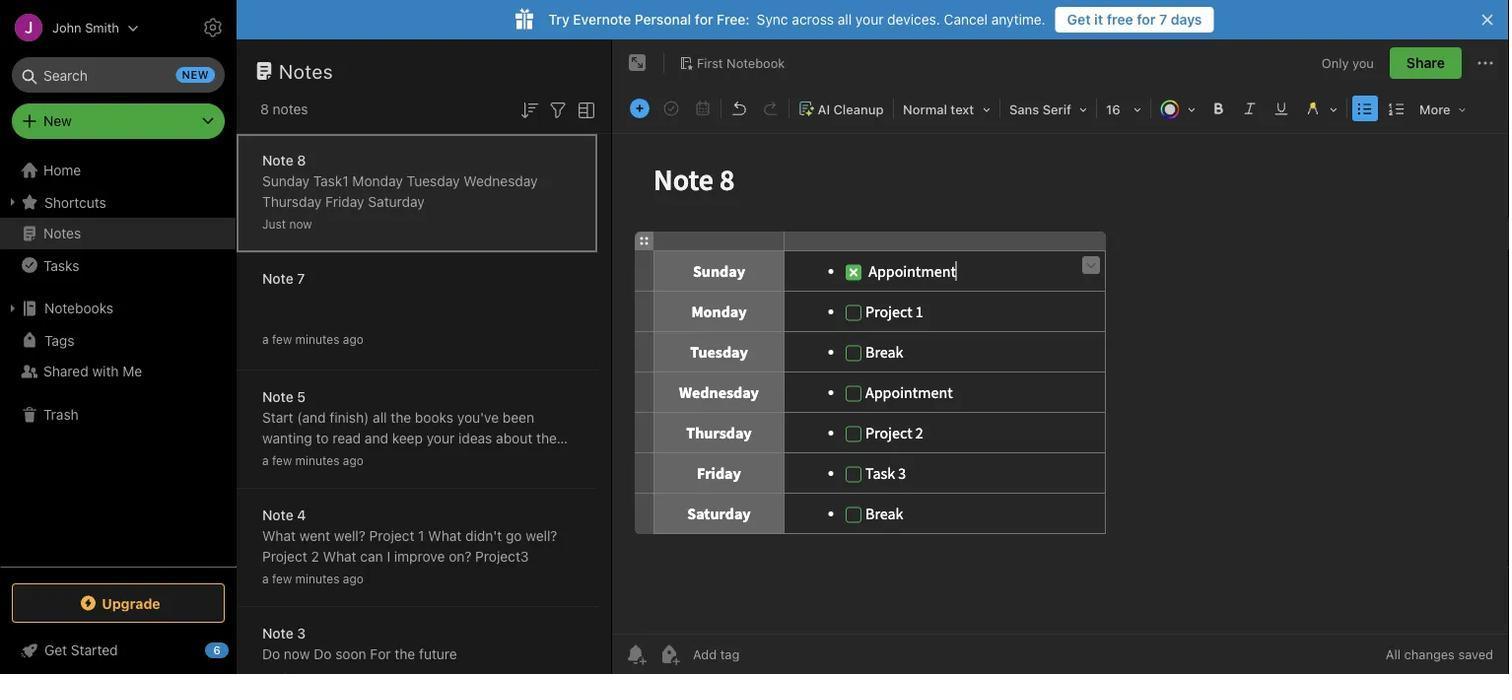 Task type: locate. For each thing, give the bounding box(es) containing it.
do left soon
[[314, 646, 332, 663]]

minutes down 2
[[295, 573, 340, 586]]

2 vertical spatial ago
[[343, 573, 364, 586]]

few up book,
[[272, 454, 292, 468]]

a few minutes ago up 5
[[262, 333, 364, 347]]

few up note 5
[[272, 333, 292, 347]]

3 a few minutes ago from the top
[[262, 573, 364, 586]]

cleanup
[[834, 102, 884, 117]]

ago up pictu...
[[343, 454, 364, 468]]

ago for note 4
[[343, 573, 364, 586]]

get
[[1068, 11, 1091, 28], [44, 643, 67, 659]]

first notebook button
[[673, 49, 792, 77]]

evernote
[[573, 11, 631, 28]]

notes
[[279, 59, 333, 82], [43, 225, 81, 242]]

note up start
[[262, 389, 294, 405]]

sans serif
[[1010, 102, 1072, 117]]

monday
[[353, 173, 403, 189]]

1 for from the left
[[695, 11, 714, 28]]

a few minutes ago for note 4
[[262, 573, 364, 586]]

2 a few minutes ago from the top
[[262, 454, 364, 468]]

Insert field
[[625, 95, 655, 122]]

click to collapse image
[[229, 638, 244, 662]]

get inside help and learning task checklist field
[[44, 643, 67, 659]]

take
[[302, 472, 329, 488]]

0 horizontal spatial 8
[[260, 101, 269, 117]]

me
[[123, 363, 142, 380]]

1 horizontal spatial notes
[[279, 59, 333, 82]]

expand notebooks image
[[5, 301, 21, 317]]

saved
[[1459, 647, 1494, 662]]

ideas
[[459, 430, 492, 447]]

notes
[[273, 101, 308, 117]]

now
[[289, 217, 312, 231], [284, 646, 310, 663]]

2 note from the top
[[262, 271, 294, 287]]

16
[[1107, 102, 1121, 117]]

note 3
[[262, 626, 306, 642]]

note window element
[[612, 39, 1510, 675]]

to
[[316, 430, 329, 447]]

note for note 4
[[262, 507, 294, 524]]

wanting
[[262, 430, 312, 447]]

1 vertical spatial ago
[[343, 454, 364, 468]]

for right free
[[1138, 11, 1156, 28]]

1 few from the top
[[272, 333, 292, 347]]

a down about
[[499, 451, 507, 467]]

a few minutes ago up take
[[262, 454, 364, 468]]

1 vertical spatial few
[[272, 454, 292, 468]]

1 vertical spatial your
[[427, 430, 455, 447]]

minutes for note 5
[[295, 454, 340, 468]]

Search text field
[[26, 57, 211, 93]]

all left in
[[262, 451, 277, 467]]

what right 2
[[323, 549, 357, 565]]

0 vertical spatial the
[[391, 410, 411, 426]]

1 horizontal spatial all
[[373, 410, 387, 426]]

now down 3
[[284, 646, 310, 663]]

note 5
[[262, 389, 306, 405]]

upgrade
[[102, 595, 160, 612]]

2 for from the left
[[1138, 11, 1156, 28]]

project up i
[[369, 528, 415, 544]]

shortcuts button
[[0, 186, 236, 218]]

1 horizontal spatial 7
[[1160, 11, 1168, 28]]

a up note 3
[[262, 573, 269, 586]]

if
[[392, 451, 401, 467]]

all up "and"
[[373, 410, 387, 426]]

1 horizontal spatial 8
[[297, 152, 306, 169]]

minutes
[[295, 333, 340, 347], [295, 454, 340, 468], [295, 573, 340, 586]]

get started
[[44, 643, 118, 659]]

Font color field
[[1154, 95, 1203, 123]]

1 do from the left
[[262, 646, 280, 663]]

4 note from the top
[[262, 507, 294, 524]]

7
[[1160, 11, 1168, 28], [297, 271, 305, 287]]

can
[[360, 549, 383, 565]]

(and
[[297, 410, 326, 426]]

tree containing home
[[0, 155, 237, 566]]

1 horizontal spatial do
[[314, 646, 332, 663]]

note 4
[[262, 507, 306, 524]]

0 vertical spatial your
[[856, 11, 884, 28]]

3 minutes from the top
[[295, 573, 340, 586]]

well?
[[334, 528, 366, 544], [526, 528, 558, 544]]

and
[[365, 430, 389, 447]]

1
[[418, 528, 425, 544]]

note left 3
[[262, 626, 294, 642]]

expand note image
[[626, 51, 650, 75]]

ai cleanup
[[818, 102, 884, 117]]

0 vertical spatial all
[[838, 11, 852, 28]]

0 vertical spatial 8
[[260, 101, 269, 117]]

1 note from the top
[[262, 152, 294, 169]]

a few minutes ago down 2
[[262, 573, 364, 586]]

new
[[43, 113, 72, 129]]

1 vertical spatial 7
[[297, 271, 305, 287]]

get inside button
[[1068, 11, 1091, 28]]

you
[[1353, 55, 1375, 70]]

all
[[838, 11, 852, 28], [373, 410, 387, 426], [262, 451, 277, 467]]

0 vertical spatial a few minutes ago
[[262, 333, 364, 347]]

them
[[537, 430, 569, 447]]

5 note from the top
[[262, 626, 294, 642]]

0 horizontal spatial do
[[262, 646, 280, 663]]

now down thursday at the top left of page
[[289, 217, 312, 231]]

3 ago from the top
[[343, 573, 364, 586]]

1 vertical spatial now
[[284, 646, 310, 663]]

notes up the "notes"
[[279, 59, 333, 82]]

just
[[262, 217, 286, 231]]

improve
[[394, 549, 445, 565]]

for left the free:
[[695, 11, 714, 28]]

minutes up 5
[[295, 333, 340, 347]]

More field
[[1413, 95, 1474, 123]]

a
[[262, 333, 269, 347], [499, 451, 507, 467], [262, 454, 269, 468], [262, 573, 269, 586]]

tree
[[0, 155, 237, 566]]

i
[[387, 549, 391, 565]]

well? up "can"
[[334, 528, 366, 544]]

0 horizontal spatial notes
[[43, 225, 81, 242]]

a few minutes ago
[[262, 333, 364, 347], [262, 454, 364, 468], [262, 573, 364, 586]]

1 horizontal spatial your
[[856, 11, 884, 28]]

0 vertical spatial few
[[272, 333, 292, 347]]

all right "across" at the right top of page
[[838, 11, 852, 28]]

0 vertical spatial ago
[[343, 333, 364, 347]]

your
[[856, 11, 884, 28], [427, 430, 455, 447]]

about
[[496, 430, 533, 447]]

8 up sunday
[[297, 152, 306, 169]]

0 horizontal spatial well?
[[334, 528, 366, 544]]

0 horizontal spatial 7
[[297, 271, 305, 287]]

what down note 4
[[262, 528, 296, 544]]

text
[[951, 102, 975, 117]]

well? right go
[[526, 528, 558, 544]]

7 down just now
[[297, 271, 305, 287]]

Font size field
[[1100, 95, 1149, 123]]

john
[[52, 20, 81, 35]]

0 vertical spatial get
[[1068, 11, 1091, 28]]

try
[[549, 11, 570, 28]]

notes up "tasks"
[[43, 225, 81, 242]]

been
[[503, 410, 535, 426]]

note up sunday
[[262, 152, 294, 169]]

what went well? project 1 what didn't go well? project 2 what can i improve on? project3
[[262, 528, 558, 565]]

ago up finish) at the left bottom
[[343, 333, 364, 347]]

for inside button
[[1138, 11, 1156, 28]]

3 note from the top
[[262, 389, 294, 405]]

0 horizontal spatial all
[[262, 451, 277, 467]]

future
[[419, 646, 457, 663]]

a inside start (and finish) all the books you've been wanting to read and keep your ideas about them all in one place. tip: if you're reading a physical book, take pictu...
[[499, 451, 507, 467]]

new button
[[12, 104, 225, 139]]

friday
[[326, 194, 365, 210]]

1 vertical spatial 8
[[297, 152, 306, 169]]

2 vertical spatial minutes
[[295, 573, 340, 586]]

2 vertical spatial a few minutes ago
[[262, 573, 364, 586]]

get left started
[[44, 643, 67, 659]]

7 left days
[[1160, 11, 1168, 28]]

1 vertical spatial notes
[[43, 225, 81, 242]]

0 horizontal spatial project
[[262, 549, 307, 565]]

thursday
[[262, 194, 322, 210]]

1 horizontal spatial project
[[369, 528, 415, 544]]

for for 7
[[1138, 11, 1156, 28]]

share
[[1407, 55, 1446, 71]]

what right 1
[[428, 528, 462, 544]]

0 horizontal spatial your
[[427, 430, 455, 447]]

2 minutes from the top
[[295, 454, 340, 468]]

8 left the "notes"
[[260, 101, 269, 117]]

more
[[1420, 102, 1451, 117]]

a left in
[[262, 454, 269, 468]]

few for 4
[[272, 573, 292, 586]]

all
[[1387, 647, 1401, 662]]

tasks
[[43, 257, 79, 273]]

you've
[[457, 410, 499, 426]]

project left 2
[[262, 549, 307, 565]]

few for 5
[[272, 454, 292, 468]]

Add filters field
[[546, 97, 570, 122]]

0 horizontal spatial for
[[695, 11, 714, 28]]

now for do
[[284, 646, 310, 663]]

settings image
[[201, 16, 225, 39]]

days
[[1171, 11, 1203, 28]]

2 few from the top
[[272, 454, 292, 468]]

0 vertical spatial now
[[289, 217, 312, 231]]

a up note 5
[[262, 333, 269, 347]]

soon
[[336, 646, 367, 663]]

1 horizontal spatial get
[[1068, 11, 1091, 28]]

1 horizontal spatial well?
[[526, 528, 558, 544]]

0 vertical spatial minutes
[[295, 333, 340, 347]]

2 vertical spatial all
[[262, 451, 277, 467]]

1 vertical spatial a few minutes ago
[[262, 454, 364, 468]]

5
[[297, 389, 306, 405]]

your down books
[[427, 430, 455, 447]]

ai
[[818, 102, 830, 117]]

note left "4"
[[262, 507, 294, 524]]

undo image
[[726, 95, 753, 122]]

the up keep
[[391, 410, 411, 426]]

new
[[182, 69, 209, 81]]

project
[[369, 528, 415, 544], [262, 549, 307, 565]]

do down note 3
[[262, 646, 280, 663]]

for for free:
[[695, 11, 714, 28]]

Highlight field
[[1298, 95, 1345, 123]]

ago for note 5
[[343, 454, 364, 468]]

minutes up take
[[295, 454, 340, 468]]

1 vertical spatial minutes
[[295, 454, 340, 468]]

bold image
[[1205, 95, 1233, 122]]

3 few from the top
[[272, 573, 292, 586]]

one
[[295, 451, 319, 467]]

1 horizontal spatial for
[[1138, 11, 1156, 28]]

0 vertical spatial 7
[[1160, 11, 1168, 28]]

john smith
[[52, 20, 119, 35]]

note down just
[[262, 271, 294, 287]]

ago down "can"
[[343, 573, 364, 586]]

1 vertical spatial get
[[44, 643, 67, 659]]

first
[[697, 55, 723, 70]]

1 a few minutes ago from the top
[[262, 333, 364, 347]]

2 vertical spatial few
[[272, 573, 292, 586]]

your left the devices.
[[856, 11, 884, 28]]

add a reminder image
[[624, 643, 648, 667]]

ago
[[343, 333, 364, 347], [343, 454, 364, 468], [343, 573, 364, 586]]

the right 'for'
[[395, 646, 415, 663]]

2 ago from the top
[[343, 454, 364, 468]]

it
[[1095, 11, 1104, 28]]

trash link
[[0, 399, 236, 431]]

normal text
[[903, 102, 975, 117]]

0 horizontal spatial get
[[44, 643, 67, 659]]

numbered list image
[[1384, 95, 1411, 122]]

get left it
[[1068, 11, 1091, 28]]

few up note 3
[[272, 573, 292, 586]]

4
[[297, 507, 306, 524]]



Task type: describe. For each thing, give the bounding box(es) containing it.
notebooks link
[[0, 293, 236, 324]]

3
[[297, 626, 306, 642]]

notebooks
[[44, 300, 114, 317]]

trash
[[43, 407, 79, 423]]

0 horizontal spatial what
[[262, 528, 296, 544]]

0 vertical spatial project
[[369, 528, 415, 544]]

1 vertical spatial project
[[262, 549, 307, 565]]

1 vertical spatial the
[[395, 646, 415, 663]]

2 horizontal spatial all
[[838, 11, 852, 28]]

cancel
[[944, 11, 988, 28]]

wednesday
[[464, 173, 538, 189]]

a few minutes ago for note 5
[[262, 454, 364, 468]]

home
[[43, 162, 81, 179]]

note for note 7
[[262, 271, 294, 287]]

Help and Learning task checklist field
[[0, 635, 237, 667]]

place.
[[323, 451, 361, 467]]

shared with me link
[[0, 356, 236, 388]]

tip:
[[365, 451, 389, 467]]

underline image
[[1268, 95, 1296, 122]]

get for get started
[[44, 643, 67, 659]]

books
[[415, 410, 454, 426]]

in
[[280, 451, 291, 467]]

went
[[300, 528, 330, 544]]

Note Editor text field
[[612, 134, 1510, 634]]

note 7
[[262, 271, 305, 287]]

book,
[[262, 472, 298, 488]]

sunday
[[262, 173, 310, 189]]

started
[[71, 643, 118, 659]]

get for get it free for 7 days
[[1068, 11, 1091, 28]]

More actions field
[[1474, 47, 1498, 79]]

now for just
[[289, 217, 312, 231]]

finish)
[[330, 410, 369, 426]]

Add tag field
[[691, 646, 839, 663]]

free:
[[717, 11, 750, 28]]

your inside start (and finish) all the books you've been wanting to read and keep your ideas about them all in one place. tip: if you're reading a physical book, take pictu...
[[427, 430, 455, 447]]

changes
[[1405, 647, 1456, 662]]

try evernote personal for free: sync across all your devices. cancel anytime.
[[549, 11, 1046, 28]]

sync
[[757, 11, 789, 28]]

keep
[[392, 430, 423, 447]]

Font family field
[[1003, 95, 1095, 123]]

reading
[[448, 451, 496, 467]]

1 horizontal spatial what
[[323, 549, 357, 565]]

2
[[311, 549, 319, 565]]

didn't
[[466, 528, 502, 544]]

start
[[262, 410, 293, 426]]

only
[[1322, 55, 1350, 70]]

tags button
[[0, 324, 236, 356]]

the inside start (and finish) all the books you've been wanting to read and keep your ideas about them all in one place. tip: if you're reading a physical book, take pictu...
[[391, 410, 411, 426]]

View options field
[[570, 97, 599, 122]]

go
[[506, 528, 522, 544]]

on?
[[449, 549, 472, 565]]

pictu...
[[333, 472, 376, 488]]

tuesday
[[407, 173, 460, 189]]

2 do from the left
[[314, 646, 332, 663]]

2 well? from the left
[[526, 528, 558, 544]]

note for note 5
[[262, 389, 294, 405]]

you're
[[404, 451, 444, 467]]

devices.
[[888, 11, 941, 28]]

bulleted list image
[[1352, 95, 1380, 122]]

for
[[370, 646, 391, 663]]

2 horizontal spatial what
[[428, 528, 462, 544]]

note for note 8
[[262, 152, 294, 169]]

italic image
[[1237, 95, 1264, 122]]

minutes for note 4
[[295, 573, 340, 586]]

only you
[[1322, 55, 1375, 70]]

shared
[[43, 363, 88, 380]]

1 minutes from the top
[[295, 333, 340, 347]]

all changes saved
[[1387, 647, 1494, 662]]

add filters image
[[546, 98, 570, 122]]

share button
[[1391, 47, 1463, 79]]

saturday
[[368, 194, 425, 210]]

6
[[213, 645, 221, 657]]

Sort options field
[[518, 97, 541, 122]]

1 well? from the left
[[334, 528, 366, 544]]

notes link
[[0, 218, 236, 250]]

anytime.
[[992, 11, 1046, 28]]

Heading level field
[[897, 95, 998, 123]]

tasks button
[[0, 250, 236, 281]]

free
[[1107, 11, 1134, 28]]

1 vertical spatial all
[[373, 410, 387, 426]]

get it free for 7 days button
[[1056, 7, 1215, 33]]

upgrade button
[[12, 584, 225, 623]]

notes inside tree
[[43, 225, 81, 242]]

note 8
[[262, 152, 306, 169]]

7 inside button
[[1160, 11, 1168, 28]]

note for note 3
[[262, 626, 294, 642]]

Account field
[[0, 8, 139, 47]]

new search field
[[26, 57, 215, 93]]

just now
[[262, 217, 312, 231]]

do now do soon for the future
[[262, 646, 457, 663]]

project3
[[476, 549, 529, 565]]

task1
[[313, 173, 349, 189]]

smith
[[85, 20, 119, 35]]

tags
[[44, 332, 74, 348]]

across
[[792, 11, 834, 28]]

add tag image
[[658, 643, 682, 667]]

physical
[[511, 451, 562, 467]]

8 notes
[[260, 101, 308, 117]]

1 ago from the top
[[343, 333, 364, 347]]

sans
[[1010, 102, 1040, 117]]

more actions image
[[1474, 51, 1498, 75]]

0 vertical spatial notes
[[279, 59, 333, 82]]



Task type: vqa. For each thing, say whether or not it's contained in the screenshot.
1st presentation
no



